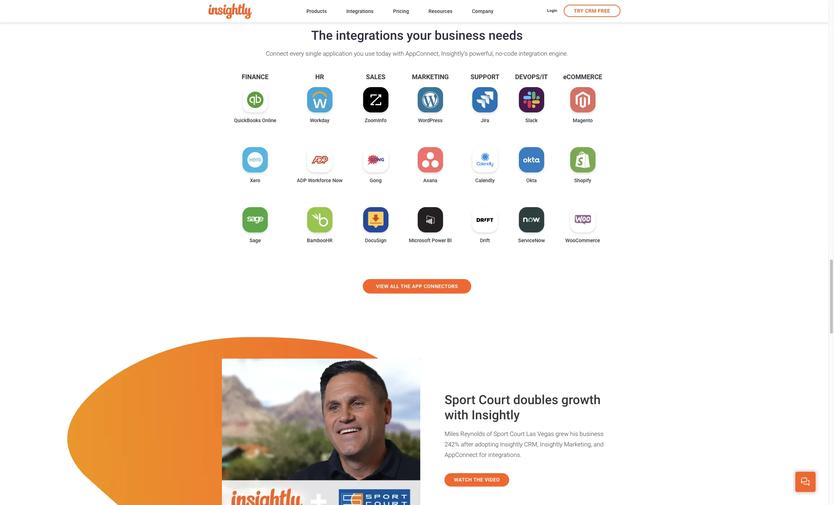 Task type: vqa. For each thing, say whether or not it's contained in the screenshot.


Task type: locate. For each thing, give the bounding box(es) containing it.
jira
[[481, 118, 490, 123]]

every
[[290, 50, 304, 57]]

the
[[311, 28, 333, 43]]

court left las
[[510, 431, 525, 438]]

workday
[[310, 118, 330, 123]]

and
[[594, 441, 604, 448]]

business inside 'miles reynolds of sport court las vegas grew his business 242% after adopting insightly crm, insightly marketing, and appconnect for integrations.'
[[580, 431, 604, 438]]

0 vertical spatial business
[[435, 28, 486, 43]]

microsoft power bi
[[409, 238, 452, 243]]

view all the app connectors
[[376, 284, 458, 289]]

doubles
[[514, 393, 559, 408]]

watch the video
[[454, 477, 500, 483]]

connectors
[[424, 284, 458, 289]]

docusign
[[365, 238, 387, 243]]

insightly's
[[442, 50, 468, 57]]

0 vertical spatial the
[[401, 284, 411, 289]]

miles
[[445, 431, 459, 438]]

shopify
[[575, 178, 592, 183]]

vegas
[[538, 431, 554, 438]]

grew
[[556, 431, 569, 438]]

adp workforce now
[[297, 178, 343, 183]]

with inside sport court doubles growth with insightly
[[445, 408, 469, 423]]

with right today
[[393, 50, 404, 57]]

try crm free link
[[564, 5, 621, 17]]

court inside 'miles reynolds of sport court las vegas grew his business 242% after adopting insightly crm, insightly marketing, and appconnect for integrations.'
[[510, 431, 525, 438]]

online
[[262, 118, 276, 123]]

1 horizontal spatial business
[[580, 431, 604, 438]]

0 horizontal spatial the
[[401, 284, 411, 289]]

insightly up "of"
[[472, 408, 520, 423]]

0 horizontal spatial with
[[393, 50, 404, 57]]

login link
[[548, 8, 558, 14]]

power
[[432, 238, 446, 243]]

the right all
[[401, 284, 411, 289]]

sage
[[250, 238, 261, 243]]

pricing link
[[393, 7, 409, 17]]

integrations.
[[489, 451, 522, 459]]

no-
[[496, 50, 504, 57]]

pricing
[[393, 8, 409, 14]]

sport court doubles growth with insightly
[[445, 393, 601, 423]]

website thumbnail sportcourt smiling image
[[222, 359, 421, 505]]

sport up miles
[[445, 393, 476, 408]]

0 vertical spatial sport
[[445, 393, 476, 408]]

quickbooks online
[[234, 118, 276, 123]]

you
[[354, 50, 364, 57]]

business
[[435, 28, 486, 43], [580, 431, 604, 438]]

integration
[[519, 50, 548, 57]]

all
[[390, 284, 400, 289]]

view all the app connectors link
[[200, 279, 634, 294]]

sport inside sport court doubles growth with insightly
[[445, 393, 476, 408]]

quickbooks
[[234, 118, 261, 123]]

1 horizontal spatial sport
[[494, 431, 509, 438]]

1 vertical spatial with
[[445, 408, 469, 423]]

court up "of"
[[479, 393, 510, 408]]

0 horizontal spatial business
[[435, 28, 486, 43]]

1 vertical spatial sport
[[494, 431, 509, 438]]

slack
[[526, 118, 538, 123]]

business up and
[[580, 431, 604, 438]]

sport
[[445, 393, 476, 408], [494, 431, 509, 438]]

integrations
[[336, 28, 404, 43]]

1 horizontal spatial with
[[445, 408, 469, 423]]

resources link
[[429, 7, 453, 17]]

with up miles
[[445, 408, 469, 423]]

try crm free button
[[564, 5, 621, 17]]

workforce
[[308, 178, 331, 183]]

login
[[548, 8, 558, 13]]

marketing,
[[564, 441, 593, 448]]

his
[[571, 431, 578, 438]]

try crm free
[[574, 8, 611, 14]]

sport inside 'miles reynolds of sport court las vegas grew his business 242% after adopting insightly crm, insightly marketing, and appconnect for integrations.'
[[494, 431, 509, 438]]

with
[[393, 50, 404, 57], [445, 408, 469, 423]]

needs
[[489, 28, 523, 43]]

business up "insightly's"
[[435, 28, 486, 43]]

crm,
[[524, 441, 539, 448]]

use
[[365, 50, 375, 57]]

0 horizontal spatial sport
[[445, 393, 476, 408]]

free
[[598, 8, 611, 14]]

miles reynolds of sport court las vegas grew his business 242% after adopting insightly crm, insightly marketing, and appconnect for integrations.
[[445, 431, 604, 459]]

1 horizontal spatial the
[[474, 477, 484, 483]]

bamboohr
[[307, 238, 333, 243]]

bi
[[448, 238, 452, 243]]

1 vertical spatial court
[[510, 431, 525, 438]]

support
[[471, 73, 500, 81]]

the
[[401, 284, 411, 289], [474, 477, 484, 483]]

1 vertical spatial business
[[580, 431, 604, 438]]

for
[[480, 451, 487, 459]]

0 vertical spatial with
[[393, 50, 404, 57]]

integrations link
[[347, 7, 374, 17]]

0 vertical spatial court
[[479, 393, 510, 408]]

the left video in the right of the page
[[474, 477, 484, 483]]

growth
[[562, 393, 601, 408]]

appconnect,
[[406, 50, 440, 57]]

insightly
[[472, 408, 520, 423], [500, 441, 523, 448], [540, 441, 563, 448]]

the inside button
[[401, 284, 411, 289]]

sport right "of"
[[494, 431, 509, 438]]



Task type: describe. For each thing, give the bounding box(es) containing it.
wordpress
[[418, 118, 443, 123]]

view all the app connectors button
[[363, 279, 471, 294]]

code
[[504, 50, 518, 57]]

application
[[323, 50, 353, 57]]

sales
[[366, 73, 386, 81]]

hr
[[316, 73, 324, 81]]

servicenow
[[519, 238, 545, 243]]

watch
[[454, 477, 472, 483]]

today
[[376, 50, 391, 57]]

company
[[472, 8, 494, 14]]

now
[[333, 178, 343, 183]]

resources
[[429, 8, 453, 14]]

magento
[[573, 118, 593, 123]]

insightly logo image
[[208, 3, 252, 19]]

adopting
[[475, 441, 499, 448]]

products
[[307, 8, 327, 14]]

company link
[[472, 7, 494, 17]]

woocommerce
[[566, 238, 600, 243]]

your
[[407, 28, 432, 43]]

try
[[574, 8, 584, 14]]

appconnect
[[445, 451, 478, 459]]

las
[[527, 431, 536, 438]]

powerful,
[[470, 50, 494, 57]]

integrations
[[347, 8, 374, 14]]

the integrations your business needs
[[311, 28, 523, 43]]

drift
[[480, 238, 490, 243]]

1 vertical spatial the
[[474, 477, 484, 483]]

zoominfo
[[365, 118, 387, 123]]

court inside sport court doubles growth with insightly
[[479, 393, 510, 408]]

connect every single application you use today with appconnect, insightly's powerful, no-code integration engine.
[[266, 50, 569, 57]]

engine.
[[549, 50, 569, 57]]

after
[[461, 441, 474, 448]]

okta
[[527, 178, 537, 183]]

insightly down vegas
[[540, 441, 563, 448]]

devops/it
[[516, 73, 548, 81]]

crm
[[585, 8, 597, 14]]

connect
[[266, 50, 289, 57]]

xero
[[250, 178, 260, 183]]

single
[[306, 50, 322, 57]]

video
[[485, 477, 500, 483]]

calendly
[[476, 178, 495, 183]]

finance
[[242, 73, 269, 81]]

products link
[[307, 7, 327, 17]]

ecommerce
[[564, 73, 603, 81]]

marketing
[[412, 73, 449, 81]]

insightly up integrations.
[[500, 441, 523, 448]]

of
[[487, 431, 492, 438]]

microsoft
[[409, 238, 431, 243]]

gong
[[370, 178, 382, 183]]

app
[[412, 284, 423, 289]]

adp
[[297, 178, 307, 183]]

reynolds
[[461, 431, 485, 438]]

242%
[[445, 441, 460, 448]]

asana
[[424, 178, 438, 183]]

insightly inside sport court doubles growth with insightly
[[472, 408, 520, 423]]

view
[[376, 284, 389, 289]]

insightly logo link
[[208, 3, 295, 19]]



